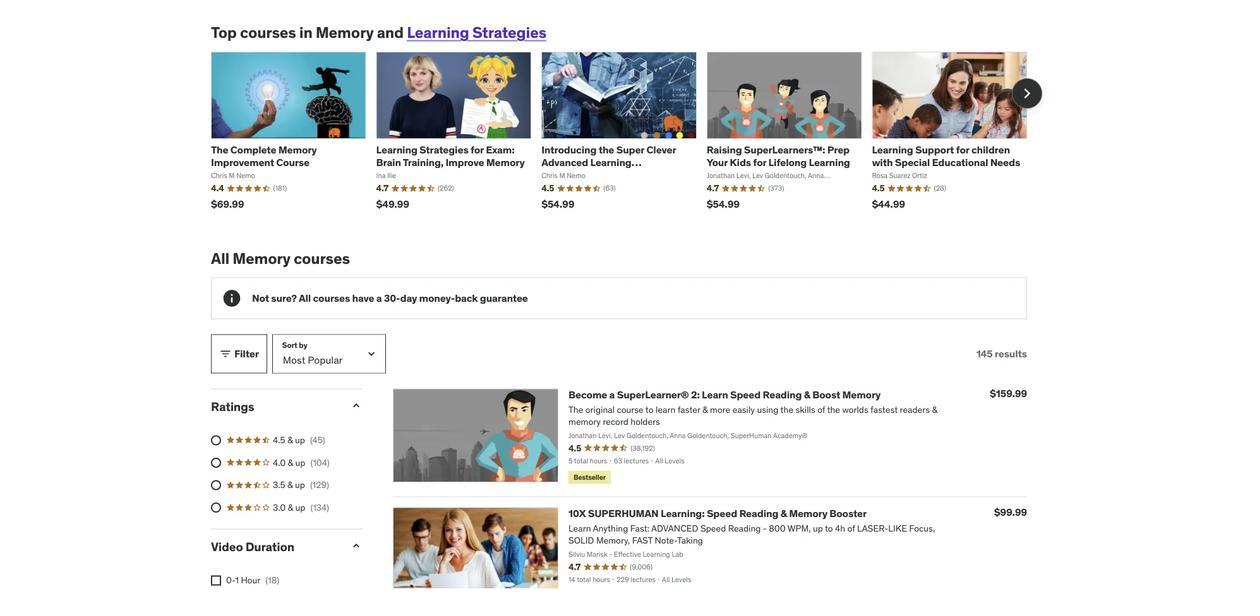 Task type: describe. For each thing, give the bounding box(es) containing it.
learning inside raising superlearners™: prep your kids for lifelong learning
[[809, 156, 850, 169]]

learning strategies for exam: brain training, improve memory
[[376, 144, 525, 169]]

improve
[[446, 156, 484, 169]]

learning support for children with special educational needs link
[[872, 144, 1021, 169]]

educational
[[932, 156, 989, 169]]

not
[[252, 292, 269, 305]]

back
[[455, 292, 478, 305]]

& for 4.5 & up (45)
[[288, 435, 293, 446]]

booster
[[830, 507, 867, 520]]

small image
[[350, 400, 363, 412]]

with
[[872, 156, 893, 169]]

the complete memory improvement course
[[211, 144, 317, 169]]

learning strategies link
[[407, 23, 547, 42]]

learning inside the "learning strategies for exam: brain training, improve memory"
[[376, 144, 418, 157]]

prep
[[828, 144, 850, 157]]

memory inside the complete memory improvement course
[[279, 144, 317, 157]]

results
[[995, 348, 1028, 360]]

4.5 & up (45)
[[273, 435, 325, 446]]

special
[[895, 156, 930, 169]]

memory right the boost
[[843, 388, 881, 401]]

1 vertical spatial courses
[[294, 249, 350, 268]]

course
[[276, 156, 310, 169]]

training,
[[403, 156, 444, 169]]

memory inside the "learning strategies for exam: brain training, improve memory"
[[487, 156, 525, 169]]

the complete memory improvement course link
[[211, 144, 317, 169]]

all memory courses
[[211, 249, 350, 268]]

learning strategies for exam: brain training, improve memory link
[[376, 144, 525, 169]]

3.5
[[273, 480, 285, 491]]

10x superhuman learning: speed reading & memory booster
[[569, 507, 867, 520]]

needs
[[991, 156, 1021, 169]]

(134)
[[311, 502, 329, 514]]

(129)
[[310, 480, 329, 491]]

children
[[972, 144, 1010, 157]]

day
[[400, 292, 417, 305]]

video duration
[[211, 539, 294, 555]]

super
[[617, 144, 645, 157]]

superhuman
[[588, 507, 659, 520]]

not sure? all courses have a 30-day money-back guarantee
[[252, 292, 528, 305]]

brain
[[376, 156, 401, 169]]

introducing
[[542, 144, 597, 157]]

(104)
[[311, 457, 330, 469]]

4.0 & up (104)
[[273, 457, 330, 469]]

2 vertical spatial courses
[[313, 292, 350, 305]]

duration
[[246, 539, 294, 555]]

ratings button
[[211, 399, 340, 414]]

superlearner®
[[617, 388, 689, 401]]

method(scalm)
[[542, 168, 619, 181]]

learning inside "learning support for children with special educational needs"
[[872, 144, 913, 157]]

video
[[211, 539, 243, 555]]

the
[[599, 144, 614, 157]]

1 vertical spatial speed
[[707, 507, 738, 520]]

4.0
[[273, 457, 286, 469]]

guarantee
[[480, 292, 528, 305]]

learning inside the 'introducing the super clever advanced learning method(scalm)'
[[591, 156, 632, 169]]

improvement
[[211, 156, 274, 169]]

30-
[[384, 292, 400, 305]]

complete
[[231, 144, 276, 157]]

sure?
[[271, 292, 297, 305]]

lifelong
[[769, 156, 807, 169]]

for inside raising superlearners™: prep your kids for lifelong learning
[[753, 156, 767, 169]]

have
[[352, 292, 374, 305]]

money-
[[419, 292, 455, 305]]

3.0
[[273, 502, 286, 514]]

filter button
[[211, 335, 267, 374]]



Task type: vqa. For each thing, say whether or not it's contained in the screenshot.
COURSE
yes



Task type: locate. For each thing, give the bounding box(es) containing it.
memory
[[316, 23, 374, 42], [279, 144, 317, 157], [487, 156, 525, 169], [233, 249, 291, 268], [843, 388, 881, 401], [789, 507, 828, 520]]

1 horizontal spatial a
[[610, 388, 615, 401]]

clever
[[647, 144, 676, 157]]

1 vertical spatial strategies
[[420, 144, 469, 157]]

support
[[916, 144, 954, 157]]

up for 3.5 & up
[[295, 480, 305, 491]]

introducing the super clever advanced learning method(scalm)
[[542, 144, 676, 181]]

0 vertical spatial reading
[[763, 388, 802, 401]]

up for 4.5 & up
[[295, 435, 305, 446]]

0 vertical spatial strategies
[[473, 23, 547, 42]]

$99.99
[[994, 506, 1028, 519]]

speed
[[730, 388, 761, 401], [707, 507, 738, 520]]

$159.99
[[990, 387, 1028, 400]]

learning:
[[661, 507, 705, 520]]

the
[[211, 144, 228, 157]]

1 horizontal spatial all
[[299, 292, 311, 305]]

kids
[[730, 156, 751, 169]]

introducing the super clever advanced learning method(scalm) link
[[542, 144, 676, 181]]

0 vertical spatial courses
[[240, 23, 296, 42]]

0 horizontal spatial small image
[[219, 348, 232, 361]]

for left children
[[956, 144, 970, 157]]

memory up not
[[233, 249, 291, 268]]

1 vertical spatial small image
[[350, 540, 363, 553]]

memory left booster
[[789, 507, 828, 520]]

0 horizontal spatial all
[[211, 249, 229, 268]]

0 vertical spatial a
[[377, 292, 382, 305]]

145
[[977, 348, 993, 360]]

0 vertical spatial speed
[[730, 388, 761, 401]]

top courses in memory and learning strategies
[[211, 23, 547, 42]]

up left (45)
[[295, 435, 305, 446]]

3.0 & up (134)
[[273, 502, 329, 514]]

1 horizontal spatial small image
[[350, 540, 363, 553]]

courses left in in the left of the page
[[240, 23, 296, 42]]

for right "kids"
[[753, 156, 767, 169]]

video duration button
[[211, 539, 340, 555]]

strategies inside the "learning strategies for exam: brain training, improve memory"
[[420, 144, 469, 157]]

0 horizontal spatial for
[[471, 144, 484, 157]]

145 results
[[977, 348, 1028, 360]]

&
[[804, 388, 811, 401], [288, 435, 293, 446], [288, 457, 293, 469], [288, 480, 293, 491], [288, 502, 293, 514], [781, 507, 787, 520]]

become a superlearner® 2: learn speed reading & boost memory link
[[569, 388, 881, 401]]

carousel element
[[211, 52, 1043, 219]]

& for 3.0 & up (134)
[[288, 502, 293, 514]]

learning support for children with special educational needs
[[872, 144, 1021, 169]]

1 up from the top
[[295, 435, 305, 446]]

0-
[[226, 575, 235, 586]]

top
[[211, 23, 237, 42]]

advanced
[[542, 156, 588, 169]]

(45)
[[310, 435, 325, 446]]

145 results status
[[977, 348, 1028, 360]]

10x
[[569, 507, 586, 520]]

4.5
[[273, 435, 285, 446]]

learning
[[407, 23, 469, 42], [376, 144, 418, 157], [872, 144, 913, 157], [591, 156, 632, 169], [809, 156, 850, 169]]

for left exam:
[[471, 144, 484, 157]]

for for exam:
[[471, 144, 484, 157]]

become
[[569, 388, 607, 401]]

0-1 hour (18)
[[226, 575, 279, 586]]

learn
[[702, 388, 728, 401]]

up for 4.0 & up
[[295, 457, 305, 469]]

courses
[[240, 23, 296, 42], [294, 249, 350, 268], [313, 292, 350, 305]]

become a superlearner® 2: learn speed reading & boost memory
[[569, 388, 881, 401]]

0 horizontal spatial strategies
[[420, 144, 469, 157]]

a left 30-
[[377, 292, 382, 305]]

1 horizontal spatial strategies
[[473, 23, 547, 42]]

all
[[211, 249, 229, 268], [299, 292, 311, 305]]

10x superhuman learning: speed reading & memory booster link
[[569, 507, 867, 520]]

courses up sure?
[[294, 249, 350, 268]]

a right become
[[610, 388, 615, 401]]

memory right improve
[[487, 156, 525, 169]]

raising superlearners™: prep your kids for lifelong learning link
[[707, 144, 850, 169]]

a
[[377, 292, 382, 305], [610, 388, 615, 401]]

up for 3.0 & up
[[295, 502, 305, 514]]

speed right 'learn'
[[730, 388, 761, 401]]

up
[[295, 435, 305, 446], [295, 457, 305, 469], [295, 480, 305, 491], [295, 502, 305, 514]]

for for children
[[956, 144, 970, 157]]

4 up from the top
[[295, 502, 305, 514]]

raising superlearners™: prep your kids for lifelong learning
[[707, 144, 850, 169]]

in
[[299, 23, 313, 42]]

courses left have
[[313, 292, 350, 305]]

& for 4.0 & up (104)
[[288, 457, 293, 469]]

memory right complete
[[279, 144, 317, 157]]

up left (134)
[[295, 502, 305, 514]]

0 vertical spatial all
[[211, 249, 229, 268]]

1 vertical spatial reading
[[740, 507, 779, 520]]

memory right in in the left of the page
[[316, 23, 374, 42]]

filter
[[234, 348, 259, 360]]

1 horizontal spatial for
[[753, 156, 767, 169]]

2 up from the top
[[295, 457, 305, 469]]

superlearners™:
[[744, 144, 826, 157]]

raising
[[707, 144, 742, 157]]

& for 3.5 & up (129)
[[288, 480, 293, 491]]

small image inside the filter button
[[219, 348, 232, 361]]

up left (129)
[[295, 480, 305, 491]]

and
[[377, 23, 404, 42]]

next image
[[1017, 84, 1038, 104]]

2 horizontal spatial for
[[956, 144, 970, 157]]

for inside the "learning strategies for exam: brain training, improve memory"
[[471, 144, 484, 157]]

speed right learning: on the bottom of page
[[707, 507, 738, 520]]

for
[[471, 144, 484, 157], [956, 144, 970, 157], [753, 156, 767, 169]]

0 horizontal spatial a
[[377, 292, 382, 305]]

1
[[235, 575, 239, 586]]

(18)
[[266, 575, 279, 586]]

for inside "learning support for children with special educational needs"
[[956, 144, 970, 157]]

up left "(104)"
[[295, 457, 305, 469]]

strategies
[[473, 23, 547, 42], [420, 144, 469, 157]]

exam:
[[486, 144, 515, 157]]

xsmall image
[[211, 576, 221, 586]]

reading
[[763, 388, 802, 401], [740, 507, 779, 520]]

small image
[[219, 348, 232, 361], [350, 540, 363, 553]]

hour
[[241, 575, 260, 586]]

1 vertical spatial all
[[299, 292, 311, 305]]

ratings
[[211, 399, 254, 414]]

0 vertical spatial small image
[[219, 348, 232, 361]]

2:
[[691, 388, 700, 401]]

3.5 & up (129)
[[273, 480, 329, 491]]

boost
[[813, 388, 841, 401]]

your
[[707, 156, 728, 169]]

3 up from the top
[[295, 480, 305, 491]]

1 vertical spatial a
[[610, 388, 615, 401]]



